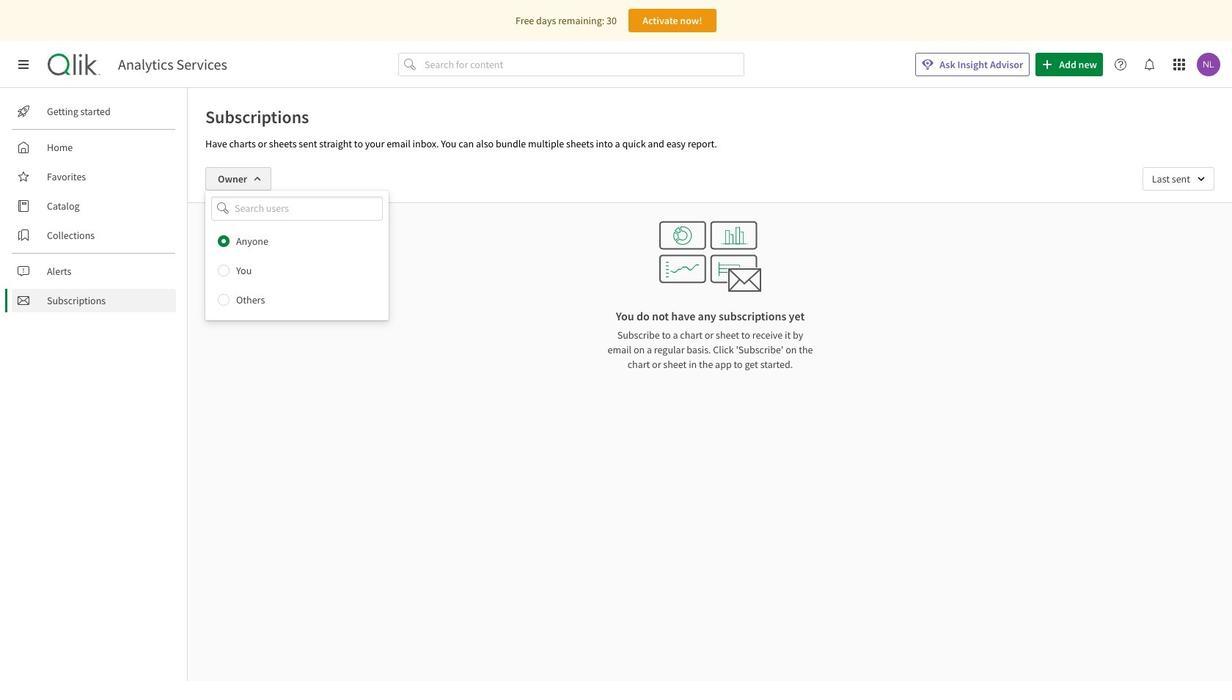 Task type: describe. For each thing, give the bounding box(es) containing it.
noah lott image
[[1197, 53, 1221, 76]]

close sidebar menu image
[[18, 59, 29, 70]]

none field search users
[[205, 197, 389, 221]]



Task type: vqa. For each thing, say whether or not it's contained in the screenshot.
Longitude 'menu item'
no



Task type: locate. For each thing, give the bounding box(es) containing it.
option group
[[205, 226, 389, 314]]

filters region
[[188, 156, 1232, 320]]

option group inside filters region
[[205, 226, 389, 314]]

None field
[[1143, 167, 1215, 191], [205, 197, 389, 221], [1143, 167, 1215, 191]]

analytics services element
[[118, 56, 227, 73]]

navigation pane element
[[0, 94, 187, 318]]

Search for content text field
[[422, 53, 745, 76]]

Search users text field
[[232, 197, 365, 221]]



